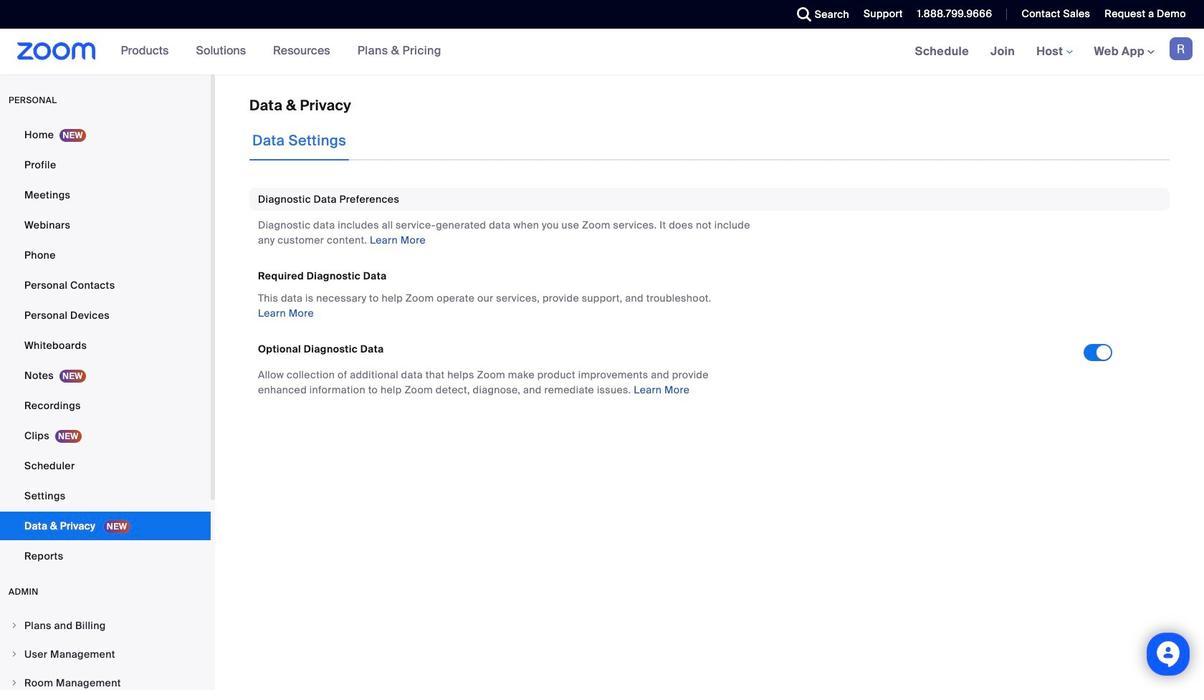 Task type: describe. For each thing, give the bounding box(es) containing it.
meetings navigation
[[905, 29, 1205, 75]]

profile picture image
[[1170, 37, 1193, 60]]

1 menu item from the top
[[0, 612, 211, 640]]

admin menu menu
[[0, 612, 211, 691]]

personal menu menu
[[0, 120, 211, 572]]



Task type: locate. For each thing, give the bounding box(es) containing it.
right image for 1st menu item from the top of the the admin menu menu
[[10, 622, 19, 630]]

banner
[[0, 29, 1205, 75]]

1 vertical spatial right image
[[10, 650, 19, 659]]

1 vertical spatial menu item
[[0, 641, 211, 668]]

3 menu item from the top
[[0, 670, 211, 691]]

tab
[[250, 120, 349, 161]]

right image for 2nd menu item from the top of the the admin menu menu
[[10, 650, 19, 659]]

right image
[[10, 679, 19, 688]]

2 right image from the top
[[10, 650, 19, 659]]

0 vertical spatial menu item
[[0, 612, 211, 640]]

1 right image from the top
[[10, 622, 19, 630]]

menu item
[[0, 612, 211, 640], [0, 641, 211, 668], [0, 670, 211, 691]]

2 menu item from the top
[[0, 641, 211, 668]]

product information navigation
[[110, 29, 452, 75]]

0 vertical spatial right image
[[10, 622, 19, 630]]

zoom logo image
[[17, 42, 96, 60]]

2 vertical spatial menu item
[[0, 670, 211, 691]]

right image
[[10, 622, 19, 630], [10, 650, 19, 659]]



Task type: vqa. For each thing, say whether or not it's contained in the screenshot.
New Scheduler
no



